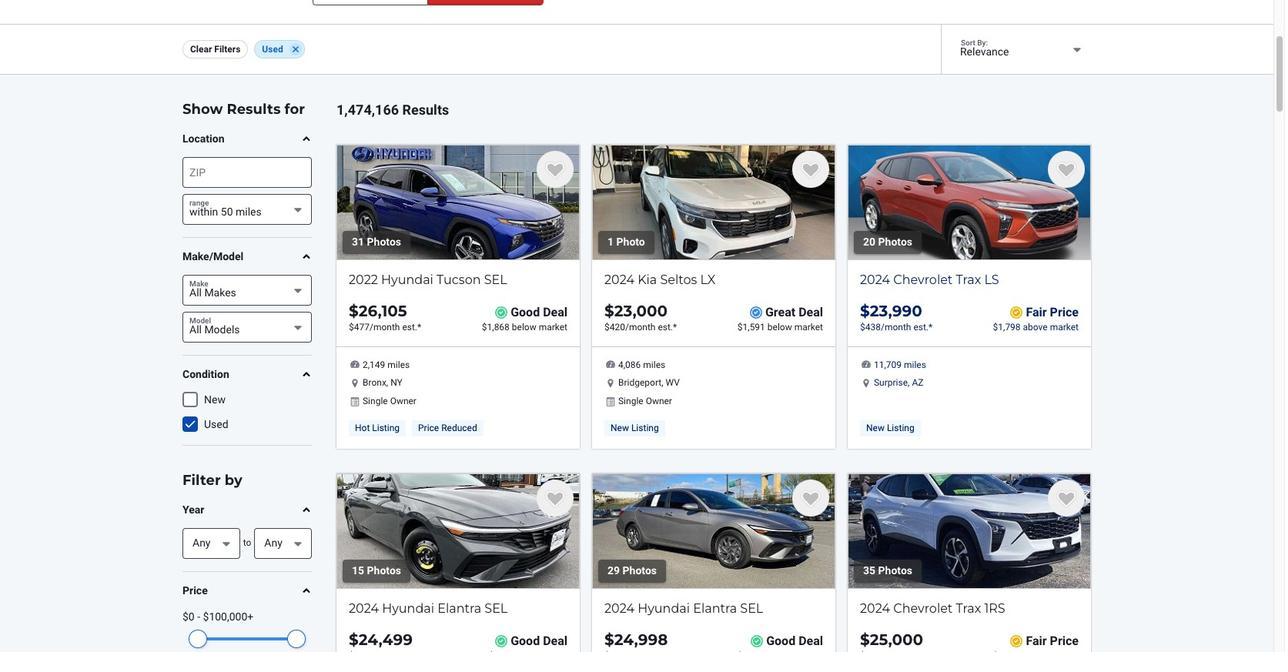Task type: describe. For each thing, give the bounding box(es) containing it.
24,998
[[614, 631, 668, 649]]

price for 25,000
[[1050, 634, 1079, 648]]

2024 chevrolet trax 1rs
[[860, 601, 1005, 616]]

market for 23,990
[[1050, 322, 1079, 333]]

photos for 24,499
[[367, 565, 401, 577]]

year
[[183, 504, 204, 516]]

single for 26,105
[[363, 396, 388, 407]]

elantra for 24,998
[[693, 601, 737, 616]]

wv
[[666, 378, 680, 388]]

chevrolet for 25,000
[[893, 601, 953, 616]]

good for 24,998
[[766, 634, 796, 648]]

filters
[[214, 44, 241, 55]]

$ for $ 26,105 $ 477 /month est.*
[[349, 302, 359, 320]]

good deal for 26,105
[[511, 305, 568, 320]]

$ 26,105 $ 477 /month est.*
[[349, 302, 421, 333]]

29 photos
[[608, 565, 657, 577]]

$1,591 below market
[[738, 322, 823, 333]]

ZIP text field
[[183, 157, 312, 188]]

$ for $ 23,000 $ 420 /month est.*
[[604, 302, 614, 320]]

by
[[225, 472, 242, 489]]

$0
[[183, 611, 195, 623]]

good deal for 24,499
[[511, 634, 568, 648]]

1,474,166 results
[[337, 102, 449, 118]]

hyundai for 24,998
[[638, 601, 690, 616]]

2024 kia seltos image
[[592, 145, 836, 260]]

$ 24,998
[[604, 631, 668, 649]]

/month est.* for 23,000
[[625, 322, 677, 333]]

1
[[608, 236, 614, 248]]

location
[[183, 133, 224, 145]]

sel for 26,105
[[484, 273, 507, 287]]

$0 - $100,000+
[[183, 611, 254, 623]]

23,990
[[870, 302, 922, 320]]

clear filters
[[190, 44, 241, 55]]

deal for 24,998
[[799, 634, 823, 648]]

used button
[[254, 40, 305, 59]]

clear filters button
[[183, 40, 248, 59]]

20 photos
[[863, 236, 913, 248]]

ls
[[984, 273, 999, 287]]

2022
[[349, 273, 378, 287]]

$1,798
[[993, 322, 1021, 333]]

above
[[1023, 322, 1048, 333]]

elantra for 24,499
[[438, 601, 481, 616]]

, for 23,990
[[908, 378, 910, 388]]

price reduced
[[418, 423, 477, 434]]

2024 for 23,990
[[860, 273, 890, 287]]

lx
[[700, 273, 716, 287]]

hyundai for 24,499
[[382, 601, 434, 616]]

$1,798 above market
[[993, 322, 1079, 333]]

fair for 25,000
[[1026, 634, 1047, 648]]

1 photo
[[608, 236, 645, 248]]

for
[[285, 101, 305, 118]]

show
[[183, 101, 223, 118]]

35 photos
[[863, 565, 913, 577]]

2024 for 25,000
[[860, 601, 890, 616]]

2 new listing from the left
[[866, 423, 915, 434]]

23,000
[[614, 302, 668, 320]]

surprise , az
[[874, 378, 924, 388]]

24,499
[[359, 631, 413, 649]]

, for 26,105
[[386, 378, 388, 388]]

miles for 26,105
[[388, 359, 410, 370]]

condition
[[183, 368, 229, 381]]

4,086
[[618, 359, 641, 370]]

miles for 23,990
[[904, 359, 926, 370]]

trax for 23,990
[[956, 273, 981, 287]]

az
[[912, 378, 924, 388]]

single owner for 26,105
[[363, 396, 417, 407]]

2024 hyundai elantra image for 24,998
[[592, 474, 836, 589]]

15 photos
[[352, 565, 401, 577]]

bronx , ny
[[363, 378, 403, 388]]

photo
[[616, 236, 645, 248]]

1 new listing from the left
[[611, 423, 659, 434]]

single for 23,000
[[618, 396, 644, 407]]

1 vertical spatial used
[[204, 418, 228, 431]]

35
[[863, 565, 876, 577]]

results for 1,474,166
[[402, 102, 449, 118]]

1rs
[[984, 601, 1005, 616]]

filter
[[183, 472, 221, 489]]

market for 23,000
[[794, 322, 823, 333]]

deal for 24,499
[[543, 634, 568, 648]]

owner for 26,105
[[390, 396, 417, 407]]

4,086 miles
[[618, 359, 665, 370]]

below for 26,105
[[512, 322, 536, 333]]

$ 23,990 $ 438 /month est.*
[[860, 302, 933, 333]]

clear
[[190, 44, 212, 55]]

trax for 25,000
[[956, 601, 981, 616]]

good deal for 24,998
[[766, 634, 823, 648]]

Zip Code text field
[[313, 0, 428, 6]]

$ for $ 25,000
[[860, 631, 870, 649]]

$ 24,499
[[349, 631, 413, 649]]

15
[[352, 565, 364, 577]]



Task type: vqa. For each thing, say whether or not it's contained in the screenshot.
"$ 23,000 $ 420 /month est.*"
yes



Task type: locate. For each thing, give the bounding box(es) containing it.
sel for 24,998
[[740, 601, 763, 616]]

price
[[1050, 305, 1079, 320], [183, 585, 208, 597], [1050, 634, 1079, 648]]

results left for
[[227, 101, 281, 118]]

2 elantra from the left
[[693, 601, 737, 616]]

fair price
[[1026, 305, 1079, 320], [1026, 634, 1079, 648]]

1 horizontal spatial results
[[402, 102, 449, 118]]

2022 hyundai tucson sel
[[349, 273, 507, 287]]

2 chevrolet from the top
[[893, 601, 953, 616]]

0 vertical spatial price
[[1050, 305, 1079, 320]]

$
[[349, 302, 359, 320], [604, 302, 614, 320], [860, 302, 870, 320], [349, 322, 354, 333], [604, 322, 610, 333], [860, 322, 865, 333], [349, 631, 359, 649], [604, 631, 614, 649], [860, 631, 870, 649]]

0 vertical spatial trax
[[956, 273, 981, 287]]

2024
[[604, 273, 634, 287], [860, 273, 890, 287], [349, 601, 379, 616], [604, 601, 634, 616], [860, 601, 890, 616]]

miles for 23,000
[[643, 359, 665, 370]]

tucson
[[437, 273, 481, 287]]

1 horizontal spatial owner
[[646, 396, 672, 407]]

477
[[354, 322, 370, 333]]

2024 hyundai elantra image for 24,499
[[337, 474, 580, 589]]

0 horizontal spatial ,
[[386, 378, 388, 388]]

bridgeport , wv
[[618, 378, 680, 388]]

2024 for 24,998
[[604, 601, 634, 616]]

2 single owner from the left
[[618, 396, 672, 407]]

1 horizontal spatial new listing
[[866, 423, 915, 434]]

fair price for 25,000
[[1026, 634, 1079, 648]]

2,149 miles
[[363, 359, 410, 370]]

0 horizontal spatial results
[[227, 101, 281, 118]]

2 2024 hyundai elantra sel from the left
[[604, 601, 763, 616]]

/month est.* inside $ 26,105 $ 477 /month est.*
[[370, 322, 421, 333]]

31
[[352, 236, 364, 248]]

photos for 23,990
[[878, 236, 913, 248]]

miles
[[388, 359, 410, 370], [643, 359, 665, 370], [904, 359, 926, 370]]

photos for 26,105
[[367, 236, 401, 248]]

photos right 15
[[367, 565, 401, 577]]

31 photos
[[352, 236, 401, 248]]

market right $1,868
[[539, 322, 568, 333]]

owner down the bridgeport , wv at the bottom of the page
[[646, 396, 672, 407]]

2 horizontal spatial market
[[1050, 322, 1079, 333]]

market down great deal
[[794, 322, 823, 333]]

$ 25,000
[[860, 631, 923, 649]]

1 market from the left
[[539, 322, 568, 333]]

trax left ls in the top right of the page
[[956, 273, 981, 287]]

0 horizontal spatial 2024 hyundai elantra sel
[[349, 601, 508, 616]]

filter by
[[183, 472, 242, 489]]

hyundai
[[381, 273, 433, 287], [382, 601, 434, 616], [638, 601, 690, 616]]

bronx
[[363, 378, 386, 388]]

0 vertical spatial fair price
[[1026, 305, 1079, 320]]

,
[[386, 378, 388, 388], [662, 378, 663, 388], [908, 378, 910, 388]]

2 2024 hyundai elantra image from the left
[[592, 474, 836, 589]]

used inside button
[[262, 44, 283, 55]]

2 fair price from the top
[[1026, 634, 1079, 648]]

2 miles from the left
[[643, 359, 665, 370]]

2 vertical spatial price
[[1050, 634, 1079, 648]]

0 horizontal spatial /month est.*
[[370, 322, 421, 333]]

$ 23,000 $ 420 /month est.*
[[604, 302, 677, 333]]

2 below from the left
[[768, 322, 792, 333]]

hyundai up 26,105
[[381, 273, 433, 287]]

2,149
[[363, 359, 385, 370]]

good for 24,499
[[511, 634, 540, 648]]

$1,868
[[482, 322, 510, 333]]

used
[[262, 44, 283, 55], [204, 418, 228, 431]]

0 vertical spatial fair
[[1026, 305, 1047, 320]]

single down bridgeport
[[618, 396, 644, 407]]

/month est.* for 23,990
[[881, 322, 933, 333]]

great deal
[[765, 305, 823, 320]]

2 /month est.* from the left
[[625, 322, 677, 333]]

1 /month est.* from the left
[[370, 322, 421, 333]]

make/model
[[183, 250, 244, 263]]

results right "1,474,166"
[[402, 102, 449, 118]]

0 vertical spatial used
[[262, 44, 283, 55]]

new listing down surprise
[[866, 423, 915, 434]]

0 horizontal spatial elantra
[[438, 601, 481, 616]]

2 horizontal spatial miles
[[904, 359, 926, 370]]

0 vertical spatial 2024 chevrolet trax image
[[848, 145, 1091, 260]]

1 horizontal spatial 2024 hyundai elantra sel
[[604, 601, 763, 616]]

1 elantra from the left
[[438, 601, 481, 616]]

2024 up $ 25,000
[[860, 601, 890, 616]]

1 vertical spatial fair
[[1026, 634, 1047, 648]]

photos right 20
[[878, 236, 913, 248]]

miles up the bridgeport , wv at the bottom of the page
[[643, 359, 665, 370]]

single down bronx
[[363, 396, 388, 407]]

chevrolet up '23,990'
[[893, 273, 953, 287]]

great
[[765, 305, 796, 320]]

new
[[204, 394, 226, 406]]

0 horizontal spatial below
[[512, 322, 536, 333]]

1 fair from the top
[[1026, 305, 1047, 320]]

deal for 26,105
[[543, 305, 568, 320]]

0 horizontal spatial 2024 hyundai elantra image
[[337, 474, 580, 589]]

438
[[865, 322, 881, 333]]

1 horizontal spatial used
[[262, 44, 283, 55]]

price for 23,990
[[1050, 305, 1079, 320]]

1 horizontal spatial ,
[[662, 378, 663, 388]]

1 2024 chevrolet trax image from the top
[[848, 145, 1091, 260]]

$1,591
[[738, 322, 765, 333]]

hyundai up 24,998
[[638, 601, 690, 616]]

11,709
[[874, 359, 902, 370]]

deal for 23,000
[[799, 305, 823, 320]]

1 vertical spatial chevrolet
[[893, 601, 953, 616]]

2024 chevrolet trax image for 25,000
[[848, 474, 1091, 589]]

0 horizontal spatial miles
[[388, 359, 410, 370]]

seltos
[[660, 273, 697, 287]]

26,105
[[359, 302, 407, 320]]

$ for $ 23,990 $ 438 /month est.*
[[860, 302, 870, 320]]

deal
[[543, 305, 568, 320], [799, 305, 823, 320], [543, 634, 568, 648], [799, 634, 823, 648]]

kia
[[638, 273, 657, 287]]

1 vertical spatial trax
[[956, 601, 981, 616]]

1 horizontal spatial single
[[618, 396, 644, 407]]

used right 'filters'
[[262, 44, 283, 55]]

0 horizontal spatial used
[[204, 418, 228, 431]]

2024 for 23,000
[[604, 273, 634, 287]]

25,000
[[870, 631, 923, 649]]

below right $1,868
[[512, 322, 536, 333]]

3 /month est.* from the left
[[881, 322, 933, 333]]

good for 26,105
[[511, 305, 540, 320]]

1 chevrolet from the top
[[893, 273, 953, 287]]

/month est.* inside $ 23,990 $ 438 /month est.*
[[881, 322, 933, 333]]

0 horizontal spatial new listing
[[611, 423, 659, 434]]

2024 hyundai elantra sel for $ 24,499
[[349, 601, 508, 616]]

miles up 'az'
[[904, 359, 926, 370]]

2 single from the left
[[618, 396, 644, 407]]

1 horizontal spatial /month est.*
[[625, 322, 677, 333]]

single owner
[[363, 396, 417, 407], [618, 396, 672, 407]]

hyundai up '24,499'
[[382, 601, 434, 616]]

2024 left kia on the top
[[604, 273, 634, 287]]

1 horizontal spatial below
[[768, 322, 792, 333]]

photos right 31
[[367, 236, 401, 248]]

sel
[[484, 273, 507, 287], [485, 601, 508, 616], [740, 601, 763, 616]]

-
[[197, 611, 200, 623]]

$ for $ 24,998
[[604, 631, 614, 649]]

2 trax from the top
[[956, 601, 981, 616]]

single owner down the bridgeport , wv at the bottom of the page
[[618, 396, 672, 407]]

420
[[610, 322, 625, 333]]

used down new
[[204, 418, 228, 431]]

2 horizontal spatial /month est.*
[[881, 322, 933, 333]]

0 horizontal spatial owner
[[390, 396, 417, 407]]

1 horizontal spatial single owner
[[618, 396, 672, 407]]

2024 hyundai elantra sel up 24,998
[[604, 601, 763, 616]]

market right above
[[1050, 322, 1079, 333]]

single owner down ny
[[363, 396, 417, 407]]

/month est.* for 26,105
[[370, 322, 421, 333]]

$1,868 below market
[[482, 322, 568, 333]]

0 horizontal spatial market
[[539, 322, 568, 333]]

3 market from the left
[[1050, 322, 1079, 333]]

$ for $ 24,499
[[349, 631, 359, 649]]

2024 up $ 24,499
[[349, 601, 379, 616]]

2022 hyundai tucson image
[[337, 145, 580, 260]]

results for show
[[227, 101, 281, 118]]

chevrolet for 23,990
[[893, 273, 953, 287]]

2024 chevrolet trax image for 23,990
[[848, 145, 1091, 260]]

, left ny
[[386, 378, 388, 388]]

chevrolet
[[893, 273, 953, 287], [893, 601, 953, 616]]

fair
[[1026, 305, 1047, 320], [1026, 634, 1047, 648]]

market for 26,105
[[539, 322, 568, 333]]

1 horizontal spatial miles
[[643, 359, 665, 370]]

1 owner from the left
[[390, 396, 417, 407]]

1 horizontal spatial elantra
[[693, 601, 737, 616]]

results
[[227, 101, 281, 118], [402, 102, 449, 118]]

trax
[[956, 273, 981, 287], [956, 601, 981, 616]]

show results for
[[183, 101, 305, 118]]

/month est.* down 26,105
[[370, 322, 421, 333]]

0 vertical spatial chevrolet
[[893, 273, 953, 287]]

1 vertical spatial fair price
[[1026, 634, 1079, 648]]

3 , from the left
[[908, 378, 910, 388]]

1 single owner from the left
[[363, 396, 417, 407]]

1 trax from the top
[[956, 273, 981, 287]]

2024 kia seltos lx
[[604, 273, 716, 287]]

2024 hyundai elantra sel
[[349, 601, 508, 616], [604, 601, 763, 616]]

0 horizontal spatial single owner
[[363, 396, 417, 407]]

photos
[[367, 236, 401, 248], [878, 236, 913, 248], [367, 565, 401, 577], [623, 565, 657, 577], [878, 565, 913, 577]]

photos for 25,000
[[878, 565, 913, 577]]

20
[[863, 236, 876, 248]]

2 , from the left
[[662, 378, 663, 388]]

2024 chevrolet trax ls
[[860, 273, 999, 287]]

new listing down bridgeport
[[611, 423, 659, 434]]

1 horizontal spatial market
[[794, 322, 823, 333]]

single owner for 23,000
[[618, 396, 672, 407]]

1 2024 hyundai elantra sel from the left
[[349, 601, 508, 616]]

2024 hyundai elantra sel for $ 24,998
[[604, 601, 763, 616]]

1 , from the left
[[386, 378, 388, 388]]

1 below from the left
[[512, 322, 536, 333]]

2 fair from the top
[[1026, 634, 1047, 648]]

fair for 23,990
[[1026, 305, 1047, 320]]

, left wv
[[662, 378, 663, 388]]

ny
[[391, 378, 403, 388]]

1 vertical spatial 2024 chevrolet trax image
[[848, 474, 1091, 589]]

2 horizontal spatial ,
[[908, 378, 910, 388]]

1 single from the left
[[363, 396, 388, 407]]

$100,000+
[[203, 611, 254, 623]]

bridgeport
[[618, 378, 662, 388]]

photos right 29
[[623, 565, 657, 577]]

2024 hyundai elantra image
[[337, 474, 580, 589], [592, 474, 836, 589]]

/month est.* down 23,000
[[625, 322, 677, 333]]

sel for 24,499
[[485, 601, 508, 616]]

below down great
[[768, 322, 792, 333]]

29
[[608, 565, 620, 577]]

, left 'az'
[[908, 378, 910, 388]]

new listing
[[611, 423, 659, 434], [866, 423, 915, 434]]

1 miles from the left
[[388, 359, 410, 370]]

/month est.* inside $ 23,000 $ 420 /month est.*
[[625, 322, 677, 333]]

trax left 1rs
[[956, 601, 981, 616]]

photos right 35
[[878, 565, 913, 577]]

2024 chevrolet trax image
[[848, 145, 1091, 260], [848, 474, 1091, 589]]

single
[[363, 396, 388, 407], [618, 396, 644, 407]]

market
[[539, 322, 568, 333], [794, 322, 823, 333], [1050, 322, 1079, 333]]

hot listing
[[355, 423, 400, 434]]

11,709 miles
[[874, 359, 926, 370]]

2024 for 24,499
[[349, 601, 379, 616]]

1 horizontal spatial 2024 hyundai elantra image
[[592, 474, 836, 589]]

1 fair price from the top
[[1026, 305, 1079, 320]]

to
[[243, 538, 251, 549]]

below
[[512, 322, 536, 333], [768, 322, 792, 333]]

photos for 24,998
[[623, 565, 657, 577]]

miles up ny
[[388, 359, 410, 370]]

/month est.* down '23,990'
[[881, 322, 933, 333]]

2 market from the left
[[794, 322, 823, 333]]

surprise
[[874, 378, 908, 388]]

owner down ny
[[390, 396, 417, 407]]

3 miles from the left
[[904, 359, 926, 370]]

owner for 23,000
[[646, 396, 672, 407]]

2024 hyundai elantra sel up '24,499'
[[349, 601, 508, 616]]

1,474,166
[[337, 102, 399, 118]]

below for 23,000
[[768, 322, 792, 333]]

0 horizontal spatial single
[[363, 396, 388, 407]]

2024 up $ 24,998
[[604, 601, 634, 616]]

2 2024 chevrolet trax image from the top
[[848, 474, 1091, 589]]

1 vertical spatial price
[[183, 585, 208, 597]]

2 owner from the left
[[646, 396, 672, 407]]

good
[[511, 305, 540, 320], [511, 634, 540, 648], [766, 634, 796, 648]]

fair price for 23,990
[[1026, 305, 1079, 320]]

, for 23,000
[[662, 378, 663, 388]]

1 2024 hyundai elantra image from the left
[[337, 474, 580, 589]]

2024 up '23,990'
[[860, 273, 890, 287]]

chevrolet up the 25,000
[[893, 601, 953, 616]]

hyundai for 26,105
[[381, 273, 433, 287]]



